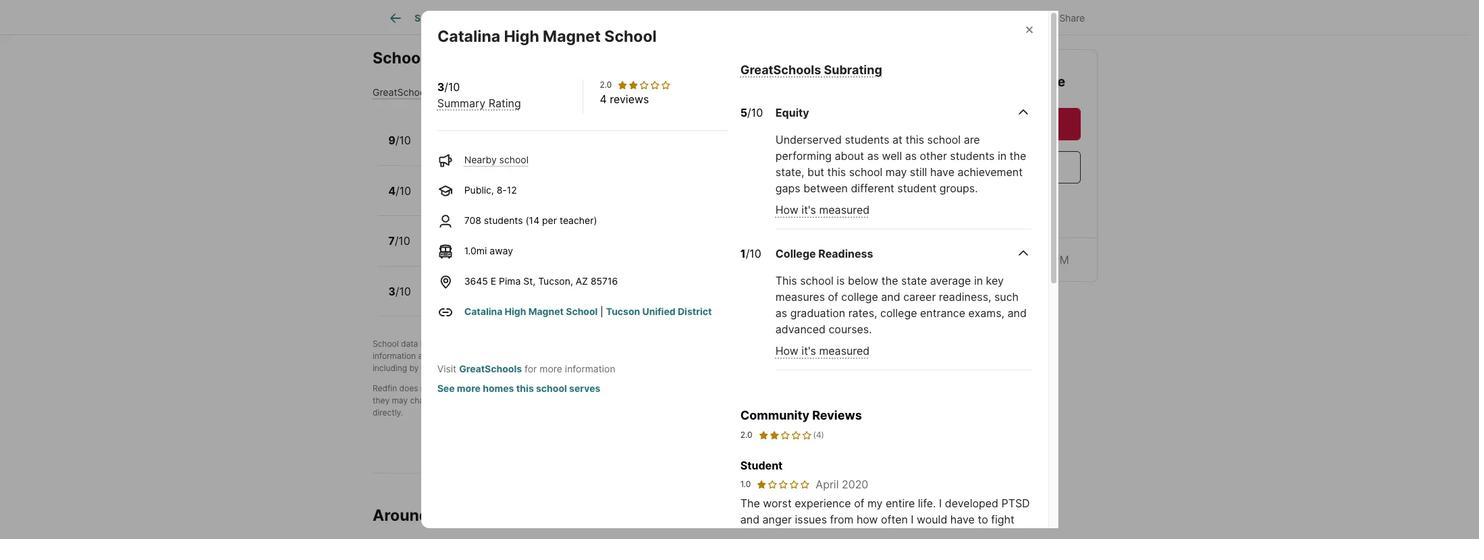 Task type: vqa. For each thing, say whether or not it's contained in the screenshot.
I'M Looking For Rentals In ...
no



Task type: locate. For each thing, give the bounding box(es) containing it.
may
[[886, 166, 907, 179], [392, 396, 408, 406]]

may down does
[[392, 396, 408, 406]]

12 down 3645
[[469, 294, 479, 305]]

the inside the worst experience of my entire life. i developed ptsd and anger issues from how often i would have to fight people because the staff didn't get involved in conflic
[[741, 497, 760, 511]]

0 vertical spatial college
[[842, 291, 879, 304]]

as inside school service boundaries are intended to be used as a reference only; they may change and are not
[[781, 384, 790, 394]]

1 horizontal spatial their
[[711, 351, 728, 361]]

0 vertical spatial 12
[[507, 184, 517, 196]]

the right around
[[433, 507, 462, 526]]

schools tab
[[737, 2, 804, 34]]

serves down elementary
[[499, 143, 530, 154]]

the left state
[[882, 275, 899, 288]]

how for underserved students at this school are performing about as well as other students in the state, but this school may still have achievement gaps between different student groups.
[[776, 204, 799, 217]]

8
[[469, 193, 475, 204]]

2 it's from the top
[[802, 345, 816, 358]]

schools down search link
[[373, 48, 434, 67]]

0 horizontal spatial information
[[373, 351, 416, 361]]

0 vertical spatial be
[[748, 384, 758, 394]]

greatschools link
[[459, 363, 522, 375]]

1 horizontal spatial i
[[939, 497, 942, 511]]

the inside the worst experience of my entire life. i developed ptsd and anger issues from how often i would have to fight people because the staff didn't get involved in conflic
[[825, 529, 842, 540]]

1 horizontal spatial schools
[[752, 12, 789, 24]]

district
[[810, 396, 837, 406]]

home inside sam hughes elementary school public, prek-5 • serves this home • 0.7mi
[[552, 143, 577, 154]]

/10 inside the 3 /10 summary rating
[[445, 80, 460, 94]]

student
[[898, 182, 937, 196]]

0 vertical spatial schools
[[752, 12, 789, 24]]

search link
[[388, 10, 447, 26]]

8- inside tucson magnet high school public, 8-12 • serves this home • 2.1mi
[[459, 243, 469, 255]]

0 horizontal spatial the
[[433, 507, 462, 526]]

0 vertical spatial by
[[465, 339, 474, 349]]

of inside the worst experience of my entire life. i developed ptsd and anger issues from how often i would have to fight people because the staff didn't get involved in conflic
[[854, 497, 865, 511]]

it's down the between
[[802, 204, 816, 217]]

their down buyers
[[711, 351, 728, 361]]

their up themselves.
[[570, 351, 588, 361]]

2 horizontal spatial the
[[959, 73, 984, 89]]

home for high
[[542, 243, 567, 255]]

2 how from the top
[[776, 345, 799, 358]]

0 horizontal spatial may
[[392, 396, 408, 406]]

3 inside the 3 /10 summary rating
[[437, 80, 445, 94]]

2 how it's measured link from the top
[[776, 345, 870, 358]]

redfin up they
[[373, 384, 397, 394]]

0 horizontal spatial 4
[[388, 184, 396, 198]]

this inside tucson magnet high school public, 8-12 • serves this home • 2.1mi
[[523, 243, 539, 255]]

have inside underserved students at this school are performing about as well as other students in the state, but this school may still have achievement gaps between different student groups.
[[931, 166, 955, 179]]

0 vertical spatial how it's measured link
[[776, 204, 870, 217]]

• left 1.5mi
[[565, 193, 571, 204]]

more right the see
[[457, 383, 481, 394]]

the down x-out button
[[959, 73, 984, 89]]

0 vertical spatial schools
[[761, 351, 791, 361]]

tab list
[[373, 0, 815, 34]]

to inside first step, and conduct their own investigation to determine their desired schools or school districts, including by contacting and visiting the schools themselves.
[[659, 351, 667, 361]]

public, for sam
[[426, 143, 456, 154]]

buyers
[[707, 339, 733, 349]]

1 measured from the top
[[819, 204, 870, 217]]

their
[[570, 351, 588, 361], [711, 351, 728, 361]]

the inside first step, and conduct their own investigation to determine their desired schools or school districts, including by contacting and visiting the schools themselves.
[[510, 364, 523, 374]]

catalina down catalina high magnet school public, 8-12 • nearby school • 1.0mi on the bottom
[[464, 306, 503, 317]]

1 horizontal spatial 1.0mi
[[565, 294, 587, 305]]

not inside school service boundaries are intended to be used as a reference only; they may change and are not
[[472, 396, 484, 406]]

nearby down "pima"
[[490, 294, 522, 305]]

serves for high
[[490, 243, 520, 255]]

1 vertical spatial tucson
[[606, 306, 640, 317]]

high inside catalina high magnet school public, 8-12 • nearby school • 1.0mi
[[472, 279, 497, 292]]

more down conduct on the left of page
[[540, 363, 563, 375]]

of up the graduation
[[828, 291, 839, 304]]

is inside this school is below the state average in key measures of college and career readiness, such as graduation rates, college entrance exams, and advanced courses.
[[837, 275, 845, 288]]

measured down courses.
[[819, 345, 870, 358]]

homes
[[483, 383, 514, 394]]

school up 0.7mi
[[558, 128, 595, 141]]

rating 2.0 out of 5 element
[[617, 80, 671, 90], [758, 430, 812, 442]]

this school is below the state average in key measures of college and career readiness, such as graduation rates, college entrance exams, and advanced courses.
[[776, 275, 1027, 337]]

to inside guaranteed to be accurate. to verify school enrollment eligibility, contact the school district directly.
[[533, 396, 541, 406]]

schools down conduct on the left of page
[[525, 364, 554, 374]]

by right provided
[[465, 339, 474, 349]]

and up redfin does not endorse or guarantee this information.
[[464, 364, 479, 374]]

nonprofit
[[539, 339, 574, 349]]

12 left away
[[469, 243, 479, 255]]

1 vertical spatial how it's measured
[[776, 345, 870, 358]]

students for school
[[845, 133, 890, 147]]

college
[[842, 291, 879, 304], [881, 307, 917, 320]]

is right data
[[421, 339, 427, 349]]

college readiness button
[[776, 235, 1032, 273]]

may down well
[[886, 166, 907, 179]]

1 horizontal spatial rating 2.0 out of 5 element
[[758, 430, 812, 442]]

serves inside tucson magnet high school public, 8-12 • serves this home • 2.1mi
[[490, 243, 520, 255]]

0 horizontal spatial of
[[828, 291, 839, 304]]

high down 708 students (14 per teacher)
[[511, 228, 535, 242]]

floor plans tab
[[534, 2, 613, 34]]

0 vertical spatial 8-
[[497, 184, 507, 196]]

1 vertical spatial more
[[457, 383, 481, 394]]

catalina for catalina high magnet school | tucson unified district
[[464, 306, 503, 317]]

1 vertical spatial 2.0
[[741, 430, 753, 440]]

districts,
[[830, 351, 863, 361]]

by
[[465, 339, 474, 349], [410, 364, 419, 374]]

it's for advanced
[[802, 345, 816, 358]]

visiting
[[481, 364, 508, 374]]

0 horizontal spatial i
[[911, 513, 914, 527]]

be inside school service boundaries are intended to be used as a reference only; they may change and are not
[[748, 384, 758, 394]]

tucson
[[426, 228, 465, 242], [606, 306, 640, 317]]

more
[[540, 363, 563, 375], [457, 383, 481, 394]]

home
[[552, 143, 577, 154], [538, 193, 563, 204], [542, 243, 567, 255]]

serves inside mansfeld middle school public, 6-8 • serves this home • 1.5mi
[[485, 193, 516, 204]]

is for provided
[[421, 339, 427, 349]]

0 horizontal spatial students
[[484, 215, 523, 226]]

1 horizontal spatial information
[[565, 363, 616, 375]]

students up about
[[845, 133, 890, 147]]

to
[[593, 396, 602, 406]]

high for catalina high magnet school
[[504, 27, 539, 46]]

3 for 3 /10
[[388, 285, 396, 298]]

eligibility,
[[699, 396, 734, 406]]

overview tab
[[462, 2, 534, 34]]

2 their from the left
[[711, 351, 728, 361]]

renters
[[752, 339, 779, 349]]

9
[[388, 134, 396, 147]]

3 /10 summary rating
[[437, 80, 521, 110]]

visit
[[437, 363, 457, 375]]

0 horizontal spatial benedictine
[[466, 507, 557, 526]]

be down information.
[[543, 396, 553, 406]]

1 horizontal spatial more
[[540, 363, 563, 375]]

in left key at the right bottom of the page
[[974, 275, 983, 288]]

i right life.
[[939, 497, 942, 511]]

1 horizontal spatial may
[[886, 166, 907, 179]]

or right endorse in the bottom of the page
[[469, 384, 477, 394]]

of left my
[[854, 497, 865, 511]]

college down career
[[881, 307, 917, 320]]

5 down 'hughes'
[[483, 143, 489, 154]]

underserved students at this school are performing about as well as other students in the state, but this school may still have achievement gaps between different student groups.
[[776, 133, 1027, 196]]

1 vertical spatial information
[[565, 363, 616, 375]]

0 horizontal spatial 5
[[483, 143, 489, 154]]

readiness,
[[939, 291, 992, 304]]

2020
[[842, 478, 869, 492]]

1 horizontal spatial of
[[854, 497, 865, 511]]

8- inside catalina high magnet school dialog
[[497, 184, 507, 196]]

12 for magnet
[[469, 243, 479, 255]]

serves up "pima"
[[490, 243, 520, 255]]

0 vertical spatial measured
[[819, 204, 870, 217]]

2.0
[[600, 80, 612, 90], [741, 430, 753, 440]]

12 inside tucson magnet high school public, 8-12 • serves this home • 2.1mi
[[469, 243, 479, 255]]

0 vertical spatial is
[[837, 275, 845, 288]]

1 horizontal spatial not
[[472, 396, 484, 406]]

to down the recommends
[[659, 351, 667, 361]]

0 vertical spatial 4
[[600, 93, 607, 106]]

home inside tucson magnet high school public, 8-12 • serves this home • 2.1mi
[[542, 243, 567, 255]]

/10 down 4 /10
[[395, 234, 410, 248]]

0 vertical spatial may
[[886, 166, 907, 179]]

this
[[906, 133, 925, 147], [533, 143, 549, 154], [828, 166, 846, 179], [519, 193, 535, 204], [523, 243, 539, 255], [516, 383, 534, 394], [520, 384, 534, 394]]

1 vertical spatial of
[[854, 497, 865, 511]]

2.0 up 4 reviews
[[600, 80, 612, 90]]

0 vertical spatial information
[[373, 351, 416, 361]]

exams,
[[969, 307, 1005, 320]]

1 vertical spatial how
[[776, 345, 799, 358]]

1 horizontal spatial 3
[[437, 80, 445, 94]]

1 vertical spatial 5
[[483, 143, 489, 154]]

equity button
[[776, 94, 1032, 132]]

/10 left equity
[[748, 106, 763, 120]]

desired
[[730, 351, 759, 361]]

high left "pima"
[[472, 279, 497, 292]]

catalina high magnet school element
[[437, 11, 673, 46]]

1 horizontal spatial 5
[[741, 106, 748, 120]]

2.0 up student
[[741, 430, 753, 440]]

2 horizontal spatial are
[[964, 133, 980, 147]]

8- for magnet
[[459, 243, 469, 255]]

0 horizontal spatial are
[[457, 396, 470, 406]]

the up achievement
[[1010, 150, 1027, 163]]

8- inside catalina high magnet school public, 8-12 • nearby school • 1.0mi
[[459, 294, 469, 305]]

the inside this school is below the state average in key measures of college and career readiness, such as graduation rates, college entrance exams, and advanced courses.
[[882, 275, 899, 288]]

0 vertical spatial in
[[998, 150, 1007, 163]]

how it's measured link down the between
[[776, 204, 870, 217]]

1 vertical spatial students
[[950, 150, 995, 163]]

overview
[[477, 12, 519, 24]]

catalina for catalina high magnet school public, 8-12 • nearby school • 1.0mi
[[426, 279, 470, 292]]

nearby down 'hughes'
[[464, 154, 497, 165]]

2 measured from the top
[[819, 345, 870, 358]]

0 vertical spatial rating 2.0 out of 5 element
[[617, 80, 671, 90]]

catalina down overview
[[437, 27, 500, 46]]

1 vertical spatial 8-
[[459, 243, 469, 255]]

today:
[[944, 253, 976, 266]]

0 vertical spatial 3
[[437, 80, 445, 94]]

are down endorse in the bottom of the page
[[457, 396, 470, 406]]

0 vertical spatial serves
[[499, 143, 530, 154]]

greatschools up the districts,
[[798, 339, 849, 349]]

students up tucson magnet high school public, 8-12 • serves this home • 2.1mi
[[484, 215, 523, 226]]

1 vertical spatial are
[[688, 384, 700, 394]]

0 horizontal spatial tucson
[[426, 228, 465, 242]]

ratings
[[435, 351, 461, 361]]

issues
[[795, 513, 827, 527]]

summary inside the 3 /10 summary rating
[[437, 97, 486, 110]]

1 vertical spatial or
[[469, 384, 477, 394]]

students for teacher)
[[484, 215, 523, 226]]

tucson inside tucson magnet high school public, 8-12 • serves this home • 2.1mi
[[426, 228, 465, 242]]

0 horizontal spatial is
[[421, 339, 427, 349]]

information up including
[[373, 351, 416, 361]]

the left the for at the left of page
[[510, 364, 523, 374]]

1 vertical spatial i
[[911, 513, 914, 527]]

2 vertical spatial catalina
[[464, 306, 503, 317]]

home inside mansfeld middle school public, 6-8 • serves this home • 1.5mi
[[538, 193, 563, 204]]

8- for high
[[459, 294, 469, 305]]

catalina high magnet school | tucson unified district
[[464, 306, 712, 317]]

1 vertical spatial home
[[538, 193, 563, 204]]

information.
[[537, 384, 582, 394]]

5 left equity
[[741, 106, 748, 120]]

public, inside tucson magnet high school public, 8-12 • serves this home • 2.1mi
[[426, 243, 456, 255]]

serves inside sam hughes elementary school public, prek-5 • serves this home • 0.7mi
[[499, 143, 530, 154]]

2.1mi
[[578, 243, 600, 255]]

0 vertical spatial of
[[828, 291, 839, 304]]

how it's measured link
[[776, 204, 870, 217], [776, 345, 870, 358]]

be up contact
[[748, 384, 758, 394]]

12 inside catalina high magnet school dialog
[[507, 184, 517, 196]]

2 vertical spatial students
[[484, 215, 523, 226]]

8- down the 708
[[459, 243, 469, 255]]

the for the benedictine
[[959, 73, 984, 89]]

themselves.
[[557, 364, 603, 374]]

3 down the 7
[[388, 285, 396, 298]]

to up contact
[[738, 384, 746, 394]]

school inside school service boundaries are intended to be used as a reference only; they may change and are not
[[584, 384, 611, 394]]

school inside first step, and conduct their own investigation to determine their desired schools or school districts, including by contacting and visiting the schools themselves.
[[803, 351, 828, 361]]

school up catalina high magnet school link
[[525, 294, 554, 305]]

school down "service"
[[628, 396, 654, 406]]

1 vertical spatial it's
[[802, 345, 816, 358]]

and inside school service boundaries are intended to be used as a reference only; they may change and are not
[[441, 396, 455, 406]]

1 horizontal spatial students
[[845, 133, 890, 147]]

public, inside catalina high magnet school public, 8-12 • nearby school • 1.0mi
[[426, 294, 456, 305]]

at
[[893, 133, 903, 147]]

greatschools up step,
[[477, 339, 528, 349]]

it's for gaps
[[802, 204, 816, 217]]

catalina inside catalina high magnet school public, 8-12 • nearby school • 1.0mi
[[426, 279, 470, 292]]

not
[[421, 384, 433, 394], [472, 396, 484, 406]]

1 it's from the top
[[802, 204, 816, 217]]

0 horizontal spatial schools
[[373, 48, 434, 67]]

2 vertical spatial 12
[[469, 294, 479, 305]]

1 horizontal spatial schools
[[761, 351, 791, 361]]

magnet for catalina high magnet school public, 8-12 • nearby school • 1.0mi
[[500, 279, 540, 292]]

1 vertical spatial is
[[421, 339, 427, 349]]

school service boundaries are intended to be used as a reference only; they may change and are not
[[373, 384, 857, 406]]

involved
[[922, 529, 965, 540]]

information inside catalina high magnet school dialog
[[565, 363, 616, 375]]

0 vertical spatial 5
[[741, 106, 748, 120]]

1 vertical spatial catalina
[[426, 279, 470, 292]]

magnet down floor plans
[[543, 27, 601, 46]]

didn't
[[871, 529, 900, 540]]

1 vertical spatial 12
[[469, 243, 479, 255]]

1 vertical spatial by
[[410, 364, 419, 374]]

0 horizontal spatial college
[[842, 291, 879, 304]]

1 vertical spatial how it's measured link
[[776, 345, 870, 358]]

the
[[1010, 150, 1027, 163], [882, 275, 899, 288], [510, 364, 523, 374], [768, 396, 780, 406], [825, 529, 842, 540]]

/10 left mansfeld
[[396, 184, 411, 198]]

boundaries
[[643, 384, 686, 394]]

1 horizontal spatial by
[[465, 339, 474, 349]]

and
[[882, 291, 901, 304], [1008, 307, 1027, 320], [735, 339, 750, 349], [418, 351, 433, 361], [520, 351, 535, 361], [464, 364, 479, 374], [441, 396, 455, 406], [741, 513, 760, 527]]

6-
[[459, 193, 469, 204]]

1 horizontal spatial or
[[793, 351, 801, 361]]

students
[[845, 133, 890, 147], [950, 150, 995, 163], [484, 215, 523, 226]]

school inside mansfeld middle school public, 6-8 • serves this home • 1.5mi
[[516, 178, 553, 192]]

1
[[741, 248, 746, 261]]

0 vertical spatial or
[[793, 351, 801, 361]]

12 down nearby school 'link'
[[507, 184, 517, 196]]

1 horizontal spatial the
[[741, 497, 760, 511]]

investigation
[[609, 351, 657, 361]]

amenities tab
[[664, 2, 737, 34]]

key
[[986, 275, 1004, 288]]

greatschools down first
[[459, 363, 522, 375]]

my
[[868, 497, 883, 511]]

school down per
[[538, 228, 574, 242]]

1 vertical spatial may
[[392, 396, 408, 406]]

high down catalina high magnet school public, 8-12 • nearby school • 1.0mi on the bottom
[[505, 306, 526, 317]]

0 vertical spatial benedictine
[[987, 73, 1066, 89]]

0 horizontal spatial more
[[457, 383, 481, 394]]

are up enrollment
[[688, 384, 700, 394]]

school down advanced
[[803, 351, 828, 361]]

school down fees
[[604, 27, 657, 46]]

magnet for catalina high magnet school
[[543, 27, 601, 46]]

how it's measured link for courses.
[[776, 345, 870, 358]]

1 vertical spatial 3
[[388, 285, 396, 298]]

see more homes this school serves
[[437, 383, 601, 394]]

recommends
[[655, 339, 705, 349]]

are up the send
[[964, 133, 980, 147]]

catalina left e
[[426, 279, 470, 292]]

1.0mi away
[[464, 245, 513, 257]]

5 /10
[[741, 106, 763, 120]]

school up measures
[[800, 275, 834, 288]]

have down other
[[931, 166, 955, 179]]

0 horizontal spatial by
[[410, 364, 419, 374]]

1 how it's measured from the top
[[776, 204, 870, 217]]

magnet right e
[[500, 279, 540, 292]]

0 vertical spatial home
[[552, 143, 577, 154]]

12 inside catalina high magnet school public, 8-12 • nearby school • 1.0mi
[[469, 294, 479, 305]]

1 horizontal spatial college
[[881, 307, 917, 320]]

share button
[[1029, 3, 1097, 31]]

away
[[490, 245, 513, 257]]

nearby inside catalina high magnet school public, 8-12 • nearby school • 1.0mi
[[490, 294, 522, 305]]

around
[[373, 507, 429, 526]]

|
[[601, 306, 604, 317]]

0 vertical spatial redfin
[[628, 339, 653, 349]]

achievement
[[958, 166, 1023, 179]]

5
[[741, 106, 748, 120], [483, 143, 489, 154]]

public,
[[426, 143, 456, 154], [464, 184, 494, 196], [426, 193, 456, 204], [426, 243, 456, 255], [426, 294, 456, 305]]

magnet
[[543, 27, 601, 46], [468, 228, 508, 242], [500, 279, 540, 292], [529, 306, 564, 317]]

4 for 4 reviews
[[600, 93, 607, 106]]

serves for elementary
[[499, 143, 530, 154]]

4 inside catalina high magnet school dialog
[[600, 93, 607, 106]]

/10 left sam
[[396, 134, 411, 147]]

/10 down "7 /10"
[[396, 285, 411, 298]]

be inside guaranteed to be accurate. to verify school enrollment eligibility, contact the school district directly.
[[543, 396, 553, 406]]

to down see more homes this school serves
[[533, 396, 541, 406]]

/10
[[445, 80, 460, 94], [748, 106, 763, 120], [396, 134, 411, 147], [396, 184, 411, 198], [395, 234, 410, 248], [746, 248, 762, 261], [396, 285, 411, 298]]

how it's measured down the between
[[776, 204, 870, 217]]

public, inside sam hughes elementary school public, prek-5 • serves this home • 0.7mi
[[426, 143, 456, 154]]

and down the see
[[441, 396, 455, 406]]

amenities
[[679, 12, 723, 24]]

2 vertical spatial 8-
[[459, 294, 469, 305]]

tucson down the 708
[[426, 228, 465, 242]]

0 vertical spatial not
[[421, 384, 433, 394]]

0 horizontal spatial 1.0mi
[[464, 245, 487, 257]]

1.0mi up catalina high magnet school | tucson unified district
[[565, 294, 587, 305]]

1 vertical spatial in
[[974, 275, 983, 288]]

favorite button
[[874, 3, 951, 31]]

greatschools inside , a nonprofit organization. redfin recommends buyers and renters use greatschools information and ratings as a
[[798, 339, 849, 349]]

0 vertical spatial how
[[776, 204, 799, 217]]

1 vertical spatial nearby
[[490, 294, 522, 305]]

verify
[[605, 396, 626, 406]]

as inside , a nonprofit organization. redfin recommends buyers and renters use greatschools information and ratings as a
[[464, 351, 472, 361]]

1 how it's measured link from the top
[[776, 204, 870, 217]]

middle
[[478, 178, 514, 192]]

different
[[851, 182, 895, 196]]

college
[[776, 248, 816, 261]]

1 horizontal spatial be
[[748, 384, 758, 394]]

or down 'use'
[[793, 351, 801, 361]]

2 how it's measured from the top
[[776, 345, 870, 358]]

/10 for 3 /10 summary rating
[[445, 80, 460, 94]]

serves
[[499, 143, 530, 154], [485, 193, 516, 204], [490, 243, 520, 255]]

first step, and conduct their own investigation to determine their desired schools or school districts, including by contacting and visiting the schools themselves.
[[373, 351, 863, 374]]

/10 for 1 /10
[[746, 248, 762, 261]]

school up different
[[849, 166, 883, 179]]

8- down 3645
[[459, 294, 469, 305]]

public, for catalina
[[426, 294, 456, 305]]

1 how from the top
[[776, 204, 799, 217]]

well
[[882, 150, 902, 163]]

schools down renters at right bottom
[[761, 351, 791, 361]]

/10 for 9 /10
[[396, 134, 411, 147]]

/10 up summary rating link
[[445, 80, 460, 94]]

rating inside the 3 /10 summary rating
[[489, 97, 521, 110]]

magnet inside catalina high magnet school public, 8-12 • nearby school • 1.0mi
[[500, 279, 540, 292]]

the benedictine
[[959, 73, 1066, 89]]

measured for between
[[819, 204, 870, 217]]

high for catalina high magnet school | tucson unified district
[[505, 306, 526, 317]]

3 /10
[[388, 285, 411, 298]]

not up the change
[[421, 384, 433, 394]]

have inside the worst experience of my entire life. i developed ptsd and anger issues from how often i would have to fight people because the staff didn't get involved in conflic
[[951, 513, 975, 527]]

catalina high magnet school
[[437, 27, 657, 46]]

does
[[400, 384, 418, 394]]

0 vertical spatial tucson
[[426, 228, 465, 242]]

2 vertical spatial home
[[542, 243, 567, 255]]

a right , at the bottom
[[533, 339, 537, 349]]

rating 1.0 out of 5 element
[[757, 479, 811, 490]]

serves down middle
[[485, 193, 516, 204]]

•
[[491, 143, 497, 154], [579, 143, 585, 154], [477, 193, 483, 204], [565, 193, 571, 204], [482, 243, 487, 255], [570, 243, 575, 255], [482, 294, 487, 305], [557, 294, 562, 305]]



Task type: describe. For each thing, give the bounding box(es) containing it.
this
[[776, 275, 797, 288]]

guaranteed to be accurate. to verify school enrollment eligibility, contact the school district directly.
[[373, 396, 837, 418]]

• right 8
[[477, 193, 483, 204]]

graduation
[[791, 307, 846, 320]]

85716
[[591, 276, 618, 287]]

floor
[[549, 12, 571, 24]]

the for the worst experience of my entire life. i developed ptsd and anger issues from how often i would have to fight people because the staff didn't get involved in conflic
[[741, 497, 760, 511]]

in inside underserved students at this school are performing about as well as other students in the state, but this school may still have achievement gaps between different student groups.
[[998, 150, 1007, 163]]

nearby inside catalina high magnet school dialog
[[464, 154, 497, 165]]

6:00
[[1027, 253, 1050, 266]]

elementary
[[495, 128, 556, 141]]

often
[[881, 513, 908, 527]]

home for elementary
[[552, 143, 577, 154]]

would
[[917, 513, 948, 527]]

0 horizontal spatial not
[[421, 384, 433, 394]]

5 inside catalina high magnet school dialog
[[741, 106, 748, 120]]

subrating
[[824, 63, 883, 77]]

/10 for 5 /10
[[748, 106, 763, 120]]

of inside this school is below the state average in key measures of college and career readiness, such as graduation rates, college entrance exams, and advanced courses.
[[828, 291, 839, 304]]

• left "2.1mi"
[[570, 243, 575, 255]]

• right prek-
[[491, 143, 497, 154]]

e
[[491, 276, 496, 287]]

april 2020
[[816, 478, 869, 492]]

greatschools up 9 /10
[[373, 87, 433, 98]]

as inside this school is below the state average in key measures of college and career readiness, such as graduation rates, college entrance exams, and advanced courses.
[[776, 307, 788, 320]]

school inside this school is below the state average in key measures of college and career readiness, such as graduation rates, college entrance exams, and advanced courses.
[[800, 275, 834, 288]]

how it's measured for courses.
[[776, 345, 870, 358]]

groups.
[[940, 182, 978, 196]]

as up 'still'
[[905, 150, 917, 163]]

magnet for catalina high magnet school | tucson unified district
[[529, 306, 564, 317]]

college readiness
[[776, 248, 874, 261]]

the inside guaranteed to be accurate. to verify school enrollment eligibility, contact the school district directly.
[[768, 396, 780, 406]]

0 horizontal spatial rating 2.0 out of 5 element
[[617, 80, 671, 90]]

sam hughes elementary school public, prek-5 • serves this home • 0.7mi
[[426, 128, 611, 154]]

to inside school service boundaries are intended to be used as a reference only; they may change and are not
[[738, 384, 746, 394]]

provided
[[429, 339, 463, 349]]

and down , at the bottom
[[520, 351, 535, 361]]

school inside catalina high magnet school public, 8-12 • nearby school • 1.0mi
[[525, 294, 554, 305]]

nearby school
[[464, 154, 529, 165]]

0 horizontal spatial or
[[469, 384, 477, 394]]

redfin inside , a nonprofit organization. redfin recommends buyers and renters use greatschools information and ratings as a
[[628, 339, 653, 349]]

enrollment
[[656, 396, 696, 406]]

per
[[542, 215, 557, 226]]

school left data
[[373, 339, 399, 349]]

mansfeld
[[426, 178, 475, 192]]

is for below
[[837, 275, 845, 288]]

student
[[741, 459, 783, 473]]

community
[[741, 409, 810, 423]]

0 vertical spatial more
[[540, 363, 563, 375]]

a inside school service boundaries are intended to be used as a reference only; they may change and are not
[[793, 384, 797, 394]]

see
[[437, 383, 455, 394]]

developed
[[945, 497, 999, 511]]

by inside first step, and conduct their own investigation to determine their desired schools or school districts, including by contacting and visiting the schools themselves.
[[410, 364, 419, 374]]

tucson,
[[538, 276, 573, 287]]

because
[[779, 529, 822, 540]]

how for this school is below the state average in key measures of college and career readiness, such as graduation rates, college entrance exams, and advanced courses.
[[776, 345, 799, 358]]

career
[[904, 291, 936, 304]]

0 vertical spatial 2.0
[[600, 80, 612, 90]]

and left career
[[882, 291, 901, 304]]

2 horizontal spatial students
[[950, 150, 995, 163]]

in inside the worst experience of my entire life. i developed ptsd and anger issues from how often i would have to fight people because the staff didn't get involved in conflic
[[968, 529, 977, 540]]

• down 3645
[[482, 294, 487, 305]]

public, inside catalina high magnet school dialog
[[464, 184, 494, 196]]

around the benedictine
[[373, 507, 557, 526]]

• down tucson,
[[557, 294, 562, 305]]

anger
[[763, 513, 792, 527]]

az
[[576, 276, 588, 287]]

pm
[[1053, 253, 1070, 266]]

1 vertical spatial rating 2.0 out of 5 element
[[758, 430, 812, 442]]

but
[[808, 166, 825, 179]]

experience
[[795, 497, 851, 511]]

school up accurate.
[[536, 383, 567, 394]]

measured for courses.
[[819, 345, 870, 358]]

708
[[464, 215, 481, 226]]

/10 for 7 /10
[[395, 234, 410, 248]]

such
[[995, 291, 1019, 304]]

this inside sam hughes elementary school public, prek-5 • serves this home • 0.7mi
[[533, 143, 549, 154]]

a left first
[[475, 351, 479, 361]]

in inside this school is below the state average in key measures of college and career readiness, such as graduation rates, college entrance exams, and advanced courses.
[[974, 275, 983, 288]]

pima
[[499, 276, 521, 287]]

1 vertical spatial college
[[881, 307, 917, 320]]

change
[[410, 396, 439, 406]]

school down elementary
[[499, 154, 529, 165]]

performing
[[776, 150, 832, 163]]

the inside underserved students at this school are performing about as well as other students in the state, but this school may still have achievement gaps between different student groups.
[[1010, 150, 1027, 163]]

magnet inside tucson magnet high school public, 8-12 • serves this home • 2.1mi
[[468, 228, 508, 242]]

and down such
[[1008, 307, 1027, 320]]

public, inside mansfeld middle school public, 6-8 • serves this home • 1.5mi
[[426, 193, 456, 204]]

this inside mansfeld middle school public, 6-8 • serves this home • 1.5mi
[[519, 193, 535, 204]]

/10 for 3 /10
[[396, 285, 411, 298]]

prek-
[[459, 143, 483, 154]]

tucson inside catalina high magnet school dialog
[[606, 306, 640, 317]]

search
[[415, 12, 447, 24]]

and up desired
[[735, 339, 750, 349]]

tucson magnet high school public, 8-12 • serves this home • 2.1mi
[[426, 228, 600, 255]]

st,
[[524, 276, 536, 287]]

and inside the worst experience of my entire life. i developed ptsd and anger issues from how often i would have to fight people because the staff didn't get involved in conflic
[[741, 513, 760, 527]]

7
[[388, 234, 395, 248]]

hughes
[[452, 128, 493, 141]]

serves
[[569, 383, 601, 394]]

and up contacting
[[418, 351, 433, 361]]

send
[[949, 160, 976, 174]]

advanced
[[776, 323, 826, 337]]

• left 0.7mi
[[579, 143, 585, 154]]

9:00
[[979, 253, 1002, 266]]

x-
[[987, 12, 997, 23]]

12 for high
[[469, 294, 479, 305]]

school left |
[[566, 306, 598, 317]]

may inside school service boundaries are intended to be used as a reference only; they may change and are not
[[392, 396, 408, 406]]

people
[[741, 529, 775, 540]]

catalina for catalina high magnet school
[[437, 27, 500, 46]]

school inside catalina high magnet school public, 8-12 • nearby school • 1.0mi
[[542, 279, 579, 292]]

1 vertical spatial schools
[[373, 48, 434, 67]]

guarantee
[[479, 384, 518, 394]]

used
[[761, 384, 779, 394]]

send a message
[[949, 160, 1034, 174]]

,
[[528, 339, 530, 349]]

courses.
[[829, 323, 872, 337]]

data
[[401, 339, 418, 349]]

get
[[903, 529, 919, 540]]

unified
[[643, 306, 676, 317]]

to inside the worst experience of my entire life. i developed ptsd and anger issues from how often i would have to fight people because the staff didn't get involved in conflic
[[978, 513, 989, 527]]

a inside button
[[978, 160, 984, 174]]

share
[[1060, 12, 1085, 23]]

entire
[[886, 497, 915, 511]]

1 vertical spatial redfin
[[373, 384, 397, 394]]

0 horizontal spatial schools
[[525, 364, 554, 374]]

teacher)
[[560, 215, 597, 226]]

4 for 4 /10
[[388, 184, 396, 198]]

fees tab
[[613, 2, 664, 34]]

1.0mi inside catalina high magnet school public, 8-12 • nearby school • 1.0mi
[[565, 294, 587, 305]]

or inside first step, and conduct their own investigation to determine their desired schools or school districts, including by contacting and visiting the schools themselves.
[[793, 351, 801, 361]]

see more homes this school serves link
[[437, 383, 601, 394]]

nearby school link
[[464, 154, 529, 165]]

mansfeld middle school public, 6-8 • serves this home • 1.5mi
[[426, 178, 596, 204]]

3 for 3 /10 summary rating
[[437, 80, 445, 94]]

state
[[902, 275, 927, 288]]

rating up 'hughes'
[[480, 87, 509, 98]]

information inside , a nonprofit organization. redfin recommends buyers and renters use greatschools information and ratings as a
[[373, 351, 416, 361]]

greatschools up equity
[[741, 63, 821, 77]]

5 inside sam hughes elementary school public, prek-5 • serves this home • 0.7mi
[[483, 143, 489, 154]]

• left away
[[482, 243, 487, 255]]

school up community reviews
[[783, 396, 808, 406]]

3645
[[464, 276, 488, 287]]

only;
[[838, 384, 857, 394]]

step,
[[499, 351, 518, 361]]

fight
[[992, 513, 1015, 527]]

how it's measured link for between
[[776, 204, 870, 217]]

how it's measured for between
[[776, 204, 870, 217]]

contacting
[[421, 364, 462, 374]]

service
[[613, 384, 641, 394]]

1 vertical spatial benedictine
[[466, 507, 557, 526]]

1 horizontal spatial are
[[688, 384, 700, 394]]

1.5mi
[[573, 193, 596, 204]]

x-out
[[987, 12, 1013, 23]]

school inside sam hughes elementary school public, prek-5 • serves this home • 0.7mi
[[558, 128, 595, 141]]

(4)
[[813, 430, 825, 440]]

school up other
[[928, 133, 961, 147]]

1 horizontal spatial benedictine
[[987, 73, 1066, 89]]

organization.
[[577, 339, 626, 349]]

1 /10
[[741, 248, 762, 261]]

catalina high magnet school dialog
[[421, 11, 1059, 540]]

tab list containing search
[[373, 0, 815, 34]]

as left well
[[868, 150, 879, 163]]

high inside tucson magnet high school public, 8-12 • serves this home • 2.1mi
[[511, 228, 535, 242]]

between
[[804, 182, 848, 196]]

1.0mi inside catalina high magnet school dialog
[[464, 245, 487, 257]]

school data is provided by greatschools
[[373, 339, 528, 349]]

1 their from the left
[[570, 351, 588, 361]]

may inside underserved students at this school are performing about as well as other students in the state, but this school may still have achievement gaps between different student groups.
[[886, 166, 907, 179]]

/10 for 4 /10
[[396, 184, 411, 198]]

high for catalina high magnet school public, 8-12 • nearby school • 1.0mi
[[472, 279, 497, 292]]

schools inside tab
[[752, 12, 789, 24]]

are inside underserved students at this school are performing about as well as other students in the state, but this school may still have achievement gaps between different student groups.
[[964, 133, 980, 147]]

school inside tucson magnet high school public, 8-12 • serves this home • 2.1mi
[[538, 228, 574, 242]]

below
[[848, 275, 879, 288]]

public, for tucson
[[426, 243, 456, 255]]



